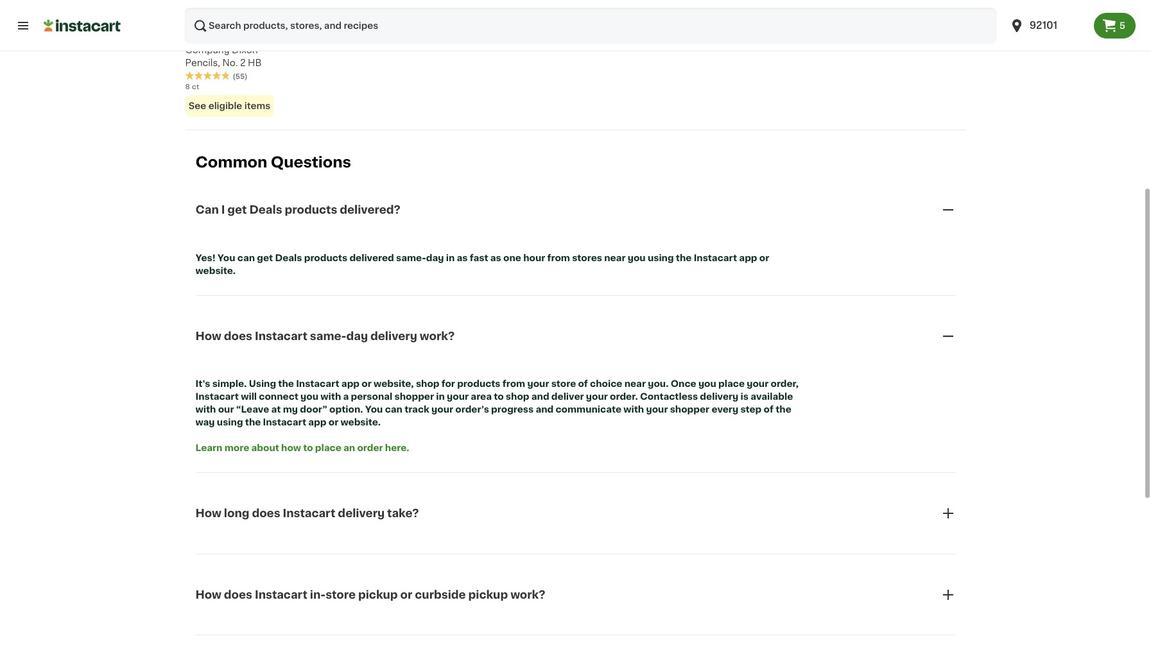 Task type: locate. For each thing, give the bounding box(es) containing it.
2 how from the top
[[196, 509, 221, 519]]

deals inside yes! you can get deals products delivered same-day in as fast as one hour from stores near you using the instacart app or website.
[[275, 254, 302, 263]]

1 horizontal spatial get
[[228, 205, 247, 215]]

1 vertical spatial deals
[[275, 254, 302, 263]]

in inside yes! you can get deals products delivered same-day in as fast as one hour from stores near you using the instacart app or website.
[[446, 254, 455, 263]]

1 vertical spatial and
[[536, 405, 554, 414]]

products down questions
[[285, 205, 337, 215]]

0 vertical spatial place
[[719, 380, 745, 389]]

eligible
[[209, 102, 242, 111]]

or
[[760, 254, 770, 263], [362, 380, 372, 389], [329, 418, 339, 427], [400, 590, 412, 600]]

1 horizontal spatial you
[[365, 405, 383, 414]]

from
[[547, 254, 570, 263], [503, 380, 525, 389]]

2 horizontal spatial you
[[699, 380, 717, 389]]

place left "an"
[[315, 444, 341, 453]]

you.
[[648, 380, 669, 389]]

$0.05
[[243, 21, 264, 29]]

from inside yes! you can get deals products delivered same-day in as fast as one hour from stores near you using the instacart app or website.
[[547, 254, 570, 263]]

product group
[[185, 0, 274, 117]]

1 pickup from the left
[[358, 590, 398, 600]]

★★★★★
[[185, 72, 230, 80], [185, 72, 230, 80]]

more
[[225, 444, 249, 453]]

near inside yes! you can get deals products delivered same-day in as fast as one hour from stores near you using the instacart app or website.
[[604, 254, 626, 263]]

products inside it's simple. using the instacart app or website, shop for products from your store of choice near you. once you place your order, instacart will connect you with a personal shopper in your area to shop and deliver your order. contactless delivery is available with our "leave at my door" option. you can track your order's progress and communicate with your shopper every step of the way using the instacart app or website.
[[457, 380, 501, 389]]

0 horizontal spatial you
[[301, 393, 319, 402]]

0 vertical spatial same-
[[396, 254, 426, 263]]

get left 1
[[212, 21, 224, 29]]

1 vertical spatial shop
[[506, 393, 529, 402]]

to inside it's simple. using the instacart app or website, shop for products from your store of choice near you. once you place your order, instacart will connect you with a personal shopper in your area to shop and deliver your order. contactless delivery is available with our "leave at my door" option. you can track your order's progress and communicate with your shopper every step of the way using the instacart app or website.
[[494, 393, 504, 402]]

how for how long does instacart delivery take?
[[196, 509, 221, 519]]

you
[[218, 254, 235, 263], [365, 405, 383, 414]]

0 vertical spatial work?
[[420, 331, 455, 341]]

None search field
[[185, 8, 997, 44]]

for right 1
[[231, 21, 241, 29]]

day
[[426, 254, 444, 263], [346, 331, 368, 341]]

0 vertical spatial website.
[[196, 266, 236, 275]]

of up deliver
[[578, 380, 588, 389]]

0 vertical spatial how
[[196, 331, 221, 341]]

1 vertical spatial does
[[252, 509, 280, 519]]

0 vertical spatial products
[[285, 205, 337, 215]]

2 horizontal spatial app
[[739, 254, 757, 263]]

you right the once
[[699, 380, 717, 389]]

1 horizontal spatial dixon
[[232, 46, 258, 55]]

1 horizontal spatial to
[[494, 393, 504, 402]]

with down order.
[[624, 405, 644, 414]]

fast
[[470, 254, 488, 263]]

same-
[[396, 254, 426, 263], [310, 331, 346, 341]]

1 horizontal spatial day
[[426, 254, 444, 263]]

0 horizontal spatial using
[[217, 418, 243, 427]]

does for how does instacart in-store pickup or curbside pickup work?
[[224, 590, 252, 600]]

get right i
[[228, 205, 247, 215]]

get inside dropdown button
[[228, 205, 247, 215]]

2
[[193, 3, 201, 16], [240, 59, 246, 68]]

shop up track
[[416, 380, 440, 389]]

shop
[[416, 380, 440, 389], [506, 393, 529, 402]]

your
[[528, 380, 549, 389], [747, 380, 769, 389], [447, 393, 469, 402], [586, 393, 608, 402], [432, 405, 453, 414], [646, 405, 668, 414]]

take?
[[387, 509, 419, 519]]

your right track
[[432, 405, 453, 414]]

delivery
[[371, 331, 417, 341], [700, 393, 739, 402], [338, 509, 385, 519]]

0 horizontal spatial store
[[326, 590, 356, 600]]

1 vertical spatial near
[[625, 380, 646, 389]]

in inside it's simple. using the instacart app or website, shop for products from your store of choice near you. once you place your order, instacart will connect you with a personal shopper in your area to shop and deliver your order. contactless delivery is available with our "leave at my door" option. you can track your order's progress and communicate with your shopper every step of the way using the instacart app or website.
[[436, 393, 445, 402]]

the inside yes! you can get deals products delivered same-day in as fast as one hour from stores near you using the instacart app or website.
[[676, 254, 692, 263]]

$ 2 34
[[188, 3, 212, 16]]

dixon down 'buy'
[[185, 33, 211, 42]]

same- up a
[[310, 331, 346, 341]]

you
[[628, 254, 646, 263], [699, 380, 717, 389], [301, 393, 319, 402]]

and left deliver
[[532, 393, 549, 402]]

0 horizontal spatial get
[[212, 21, 224, 29]]

near
[[604, 254, 626, 263], [625, 380, 646, 389]]

2 left 34
[[193, 3, 201, 16]]

get down can i get deals products delivered? on the top left of page
[[257, 254, 273, 263]]

2 vertical spatial products
[[457, 380, 501, 389]]

2 vertical spatial how
[[196, 590, 221, 600]]

0 horizontal spatial work?
[[420, 331, 455, 341]]

available
[[751, 393, 793, 402]]

to right how
[[303, 444, 313, 453]]

shopper down "contactless"
[[670, 405, 710, 414]]

0 horizontal spatial dixon
[[185, 33, 211, 42]]

1 vertical spatial products
[[304, 254, 348, 263]]

and
[[532, 393, 549, 402], [536, 405, 554, 414]]

app
[[739, 254, 757, 263], [342, 380, 360, 389], [308, 418, 327, 427]]

2 left the hb
[[240, 59, 246, 68]]

app inside yes! you can get deals products delivered same-day in as fast as one hour from stores near you using the instacart app or website.
[[739, 254, 757, 263]]

with left a
[[321, 393, 341, 402]]

1 vertical spatial app
[[342, 380, 360, 389]]

common questions
[[196, 156, 351, 170]]

delivery inside it's simple. using the instacart app or website, shop for products from your store of choice near you. once you place your order, instacart will connect you with a personal shopper in your area to shop and deliver your order. contactless delivery is available with our "leave at my door" option. you can track your order's progress and communicate with your shopper every step of the way using the instacart app or website.
[[700, 393, 739, 402]]

dixon ticonderoga company dixon pencils, no. 2 hb
[[185, 33, 270, 68]]

how does instacart in-store pickup or curbside pickup work?
[[196, 590, 546, 600]]

1 horizontal spatial for
[[442, 380, 455, 389]]

shopper up track
[[395, 393, 434, 402]]

1 vertical spatial get
[[228, 205, 247, 215]]

0 horizontal spatial you
[[218, 254, 235, 263]]

1 vertical spatial store
[[326, 590, 356, 600]]

1 vertical spatial delivery
[[700, 393, 739, 402]]

to right area
[[494, 393, 504, 402]]

website,
[[374, 380, 414, 389]]

at
[[271, 405, 281, 414]]

0 vertical spatial using
[[648, 254, 674, 263]]

1 horizontal spatial using
[[648, 254, 674, 263]]

can inside it's simple. using the instacart app or website, shop for products from your store of choice near you. once you place your order, instacart will connect you with a personal shopper in your area to shop and deliver your order. contactless delivery is available with our "leave at my door" option. you can track your order's progress and communicate with your shopper every step of the way using the instacart app or website.
[[385, 405, 403, 414]]

hb
[[248, 59, 262, 68]]

1 horizontal spatial app
[[342, 380, 360, 389]]

1 horizontal spatial same-
[[396, 254, 426, 263]]

1 horizontal spatial website.
[[341, 418, 381, 427]]

0 vertical spatial get
[[212, 21, 224, 29]]

ticonderoga
[[214, 33, 270, 42]]

1 vertical spatial of
[[764, 405, 774, 414]]

you right yes!
[[218, 254, 235, 263]]

0 horizontal spatial shopper
[[395, 393, 434, 402]]

in left fast
[[446, 254, 455, 263]]

with up way at bottom left
[[196, 405, 216, 414]]

0 vertical spatial does
[[224, 331, 252, 341]]

buy 1, get 1 for $0.05
[[189, 21, 264, 29]]

how inside dropdown button
[[196, 509, 221, 519]]

0 vertical spatial from
[[547, 254, 570, 263]]

website. down yes!
[[196, 266, 236, 275]]

delivered?
[[340, 205, 401, 215]]

0 vertical spatial you
[[628, 254, 646, 263]]

using inside yes! you can get deals products delivered same-day in as fast as one hour from stores near you using the instacart app or website.
[[648, 254, 674, 263]]

0 horizontal spatial app
[[308, 418, 327, 427]]

1 vertical spatial shopper
[[670, 405, 710, 414]]

1 vertical spatial you
[[699, 380, 717, 389]]

same- inside dropdown button
[[310, 331, 346, 341]]

1 horizontal spatial work?
[[511, 590, 546, 600]]

34
[[203, 3, 212, 11]]

instacart inside dropdown button
[[283, 509, 335, 519]]

does inside dropdown button
[[252, 509, 280, 519]]

how does instacart same-day delivery work?
[[196, 331, 455, 341]]

1 as from the left
[[457, 254, 468, 263]]

area
[[471, 393, 492, 402]]

0 vertical spatial in
[[446, 254, 455, 263]]

92101 button
[[1002, 8, 1094, 44], [1009, 8, 1086, 44]]

delivery left take?
[[338, 509, 385, 519]]

deals
[[249, 205, 282, 215], [275, 254, 302, 263]]

using
[[249, 380, 276, 389]]

1 vertical spatial you
[[365, 405, 383, 414]]

website. inside it's simple. using the instacart app or website, shop for products from your store of choice near you. once you place your order, instacart will connect you with a personal shopper in your area to shop and deliver your order. contactless delivery is available with our "leave at my door" option. you can track your order's progress and communicate with your shopper every step of the way using the instacart app or website.
[[341, 418, 381, 427]]

stores
[[572, 254, 602, 263]]

pickup right the curbside
[[469, 590, 508, 600]]

1 vertical spatial for
[[442, 380, 455, 389]]

3 how from the top
[[196, 590, 221, 600]]

get
[[212, 21, 224, 29], [228, 205, 247, 215], [257, 254, 273, 263]]

deals down can i get deals products delivered? on the top left of page
[[275, 254, 302, 263]]

1 vertical spatial in
[[436, 393, 445, 402]]

as left one on the left top of the page
[[490, 254, 501, 263]]

progress
[[491, 405, 534, 414]]

products
[[285, 205, 337, 215], [304, 254, 348, 263], [457, 380, 501, 389]]

1 vertical spatial work?
[[511, 590, 546, 600]]

in left area
[[436, 393, 445, 402]]

dixon
[[185, 33, 211, 42], [232, 46, 258, 55]]

place up is
[[719, 380, 745, 389]]

shop up progress
[[506, 393, 529, 402]]

0 vertical spatial for
[[231, 21, 241, 29]]

store
[[551, 380, 576, 389], [326, 590, 356, 600]]

dixon down ticonderoga
[[232, 46, 258, 55]]

1 vertical spatial day
[[346, 331, 368, 341]]

you inside yes! you can get deals products delivered same-day in as fast as one hour from stores near you using the instacart app or website.
[[218, 254, 235, 263]]

can i get deals products delivered? button
[[196, 187, 956, 233]]

1 vertical spatial to
[[303, 444, 313, 453]]

0 horizontal spatial can
[[237, 254, 255, 263]]

in
[[446, 254, 455, 263], [436, 393, 445, 402]]

0 horizontal spatial from
[[503, 380, 525, 389]]

0 horizontal spatial as
[[457, 254, 468, 263]]

1 how from the top
[[196, 331, 221, 341]]

order.
[[610, 393, 638, 402]]

0 vertical spatial can
[[237, 254, 255, 263]]

0 horizontal spatial for
[[231, 21, 241, 29]]

1 horizontal spatial shopper
[[670, 405, 710, 414]]

delivery up website,
[[371, 331, 417, 341]]

get inside product group
[[212, 21, 224, 29]]

deals right i
[[249, 205, 282, 215]]

your up communicate
[[586, 393, 608, 402]]

Search field
[[185, 8, 997, 44]]

0 vertical spatial you
[[218, 254, 235, 263]]

choice
[[590, 380, 623, 389]]

1 horizontal spatial place
[[719, 380, 745, 389]]

1 vertical spatial 2
[[240, 59, 246, 68]]

your down "contactless"
[[646, 405, 668, 414]]

0 vertical spatial store
[[551, 380, 576, 389]]

you down personal
[[365, 405, 383, 414]]

0 horizontal spatial in
[[436, 393, 445, 402]]

how
[[196, 331, 221, 341], [196, 509, 221, 519], [196, 590, 221, 600]]

2 vertical spatial delivery
[[338, 509, 385, 519]]

1 horizontal spatial store
[[551, 380, 576, 389]]

you up door" on the left bottom
[[301, 393, 319, 402]]

near up order.
[[625, 380, 646, 389]]

for inside product group
[[231, 21, 241, 29]]

for right website,
[[442, 380, 455, 389]]

1 vertical spatial using
[[217, 418, 243, 427]]

website. down option. at the left bottom of page
[[341, 418, 381, 427]]

1 vertical spatial how
[[196, 509, 221, 519]]

and down deliver
[[536, 405, 554, 414]]

1 horizontal spatial from
[[547, 254, 570, 263]]

same- right delivered
[[396, 254, 426, 263]]

delivery up every
[[700, 393, 739, 402]]

long
[[224, 509, 249, 519]]

step
[[741, 405, 762, 414]]

can inside yes! you can get deals products delivered same-day in as fast as one hour from stores near you using the instacart app or website.
[[237, 254, 255, 263]]

2 vertical spatial app
[[308, 418, 327, 427]]

same- inside yes! you can get deals products delivered same-day in as fast as one hour from stores near you using the instacart app or website.
[[396, 254, 426, 263]]

communicate
[[556, 405, 622, 414]]

1 horizontal spatial as
[[490, 254, 501, 263]]

1 vertical spatial dixon
[[232, 46, 258, 55]]

products up area
[[457, 380, 501, 389]]

0 vertical spatial to
[[494, 393, 504, 402]]

you inside yes! you can get deals products delivered same-day in as fast as one hour from stores near you using the instacart app or website.
[[628, 254, 646, 263]]

near right the stores
[[604, 254, 626, 263]]

pickup right in-
[[358, 590, 398, 600]]

get for deals
[[228, 205, 247, 215]]

from up progress
[[503, 380, 525, 389]]

"leave
[[236, 405, 269, 414]]

you right the stores
[[628, 254, 646, 263]]

as left fast
[[457, 254, 468, 263]]

0 vertical spatial of
[[578, 380, 588, 389]]

1 vertical spatial website.
[[341, 418, 381, 427]]

with
[[321, 393, 341, 402], [196, 405, 216, 414], [624, 405, 644, 414]]

2 vertical spatial you
[[301, 393, 319, 402]]

(55)
[[233, 73, 247, 81]]

$
[[188, 3, 193, 11]]

0 horizontal spatial same-
[[310, 331, 346, 341]]

1 horizontal spatial in
[[446, 254, 455, 263]]

0 vertical spatial day
[[426, 254, 444, 263]]

1 horizontal spatial can
[[385, 405, 403, 414]]

0 vertical spatial dixon
[[185, 33, 211, 42]]

0 vertical spatial app
[[739, 254, 757, 263]]

about
[[251, 444, 279, 453]]

day up a
[[346, 331, 368, 341]]

2 pickup from the left
[[469, 590, 508, 600]]

can right yes!
[[237, 254, 255, 263]]

2 inside dixon ticonderoga company dixon pencils, no. 2 hb
[[240, 59, 246, 68]]

products left delivered
[[304, 254, 348, 263]]

see
[[189, 102, 206, 111]]

of down available at the bottom of page
[[764, 405, 774, 414]]

0 horizontal spatial pickup
[[358, 590, 398, 600]]

can left track
[[385, 405, 403, 414]]

0 vertical spatial deals
[[249, 205, 282, 215]]

1
[[226, 21, 229, 29]]

deals inside can i get deals products delivered? dropdown button
[[249, 205, 282, 215]]

1 horizontal spatial shop
[[506, 393, 529, 402]]

1 vertical spatial can
[[385, 405, 403, 414]]

1 vertical spatial same-
[[310, 331, 346, 341]]

day left fast
[[426, 254, 444, 263]]

from right hour
[[547, 254, 570, 263]]

here.
[[385, 444, 409, 453]]

can
[[237, 254, 255, 263], [385, 405, 403, 414]]

2 horizontal spatial with
[[624, 405, 644, 414]]

items
[[244, 102, 270, 111]]

0 horizontal spatial website.
[[196, 266, 236, 275]]

0 vertical spatial near
[[604, 254, 626, 263]]



Task type: vqa. For each thing, say whether or not it's contained in the screenshot.
work? to the bottom
yes



Task type: describe. For each thing, give the bounding box(es) containing it.
website. inside yes! you can get deals products delivered same-day in as fast as one hour from stores near you using the instacart app or website.
[[196, 266, 236, 275]]

buy
[[189, 21, 203, 29]]

using inside it's simple. using the instacart app or website, shop for products from your store of choice near you. once you place your order, instacart will connect you with a personal shopper in your area to shop and deliver your order. contactless delivery is available with our "leave at my door" option. you can track your order's progress and communicate with your shopper every step of the way using the instacart app or website.
[[217, 418, 243, 427]]

pencils,
[[185, 59, 220, 68]]

yes!
[[196, 254, 216, 263]]

our
[[218, 405, 234, 414]]

personal
[[351, 393, 393, 402]]

0 vertical spatial shopper
[[395, 393, 434, 402]]

1 vertical spatial place
[[315, 444, 341, 453]]

from inside it's simple. using the instacart app or website, shop for products from your store of choice near you. once you place your order, instacart will connect you with a personal shopper in your area to shop and deliver your order. contactless delivery is available with our "leave at my door" option. you can track your order's progress and communicate with your shopper every step of the way using the instacart app or website.
[[503, 380, 525, 389]]

your up progress
[[528, 380, 549, 389]]

or inside dropdown button
[[400, 590, 412, 600]]

see eligible items button
[[185, 95, 274, 117]]

how does instacart same-day delivery work? button
[[196, 313, 956, 359]]

your up order's
[[447, 393, 469, 402]]

how for how does instacart in-store pickup or curbside pickup work?
[[196, 590, 221, 600]]

5 button
[[1094, 13, 1136, 39]]

order
[[357, 444, 383, 453]]

contactless
[[640, 393, 698, 402]]

2 92101 button from the left
[[1009, 8, 1086, 44]]

or inside yes! you can get deals products delivered same-day in as fast as one hour from stores near you using the instacart app or website.
[[760, 254, 770, 263]]

learn more about how to place an order here.
[[196, 444, 409, 453]]

1 horizontal spatial with
[[321, 393, 341, 402]]

company
[[185, 46, 230, 55]]

my
[[283, 405, 298, 414]]

delivery inside dropdown button
[[371, 331, 417, 341]]

how long does instacart delivery take? button
[[196, 491, 956, 537]]

how does instacart in-store pickup or curbside pickup work? button
[[196, 572, 956, 618]]

will
[[241, 393, 257, 402]]

products inside yes! you can get deals products delivered same-day in as fast as one hour from stores near you using the instacart app or website.
[[304, 254, 348, 263]]

track
[[405, 405, 430, 414]]

delivered
[[350, 254, 394, 263]]

0 horizontal spatial of
[[578, 380, 588, 389]]

1,
[[205, 21, 210, 29]]

common
[[196, 156, 267, 170]]

how
[[281, 444, 301, 453]]

can
[[196, 205, 219, 215]]

instacart logo image
[[44, 18, 121, 33]]

for inside it's simple. using the instacart app or website, shop for products from your store of choice near you. once you place your order, instacart will connect you with a personal shopper in your area to shop and deliver your order. contactless delivery is available with our "leave at my door" option. you can track your order's progress and communicate with your shopper every step of the way using the instacart app or website.
[[442, 380, 455, 389]]

delivery inside dropdown button
[[338, 509, 385, 519]]

0 horizontal spatial to
[[303, 444, 313, 453]]

1 horizontal spatial of
[[764, 405, 774, 414]]

near inside it's simple. using the instacart app or website, shop for products from your store of choice near you. once you place your order, instacart will connect you with a personal shopper in your area to shop and deliver your order. contactless delivery is available with our "leave at my door" option. you can track your order's progress and communicate with your shopper every step of the way using the instacart app or website.
[[625, 380, 646, 389]]

store inside dropdown button
[[326, 590, 356, 600]]

way
[[196, 418, 215, 427]]

i
[[221, 205, 225, 215]]

order's
[[456, 405, 489, 414]]

hour
[[523, 254, 545, 263]]

option.
[[330, 405, 363, 414]]

does for how does instacart same-day delivery work?
[[224, 331, 252, 341]]

get inside yes! you can get deals products delivered same-day in as fast as one hour from stores near you using the instacart app or website.
[[257, 254, 273, 263]]

no.
[[223, 59, 238, 68]]

you inside it's simple. using the instacart app or website, shop for products from your store of choice near you. once you place your order, instacart will connect you with a personal shopper in your area to shop and deliver your order. contactless delivery is available with our "leave at my door" option. you can track your order's progress and communicate with your shopper every step of the way using the instacart app or website.
[[365, 405, 383, 414]]

connect
[[259, 393, 299, 402]]

day inside yes! you can get deals products delivered same-day in as fast as one hour from stores near you using the instacart app or website.
[[426, 254, 444, 263]]

day inside dropdown button
[[346, 331, 368, 341]]

92101
[[1030, 21, 1058, 30]]

8
[[185, 84, 190, 91]]

products inside dropdown button
[[285, 205, 337, 215]]

1 92101 button from the left
[[1002, 8, 1094, 44]]

it's simple. using the instacart app or website, shop for products from your store of choice near you. once you place your order, instacart will connect you with a personal shopper in your area to shop and deliver your order. contactless delivery is available with our "leave at my door" option. you can track your order's progress and communicate with your shopper every step of the way using the instacart app or website.
[[196, 380, 801, 427]]

learn
[[196, 444, 222, 453]]

is
[[741, 393, 749, 402]]

5
[[1120, 21, 1126, 30]]

0 horizontal spatial with
[[196, 405, 216, 414]]

yes! you can get deals products delivered same-day in as fast as one hour from stores near you using the instacart app or website.
[[196, 254, 772, 275]]

ct
[[192, 84, 199, 91]]

in-
[[310, 590, 326, 600]]

an
[[344, 444, 355, 453]]

0 vertical spatial 2
[[193, 3, 201, 16]]

deliver
[[552, 393, 584, 402]]

how long does instacart delivery take?
[[196, 509, 419, 519]]

0 vertical spatial shop
[[416, 380, 440, 389]]

get for 1
[[212, 21, 224, 29]]

curbside
[[415, 590, 466, 600]]

one
[[503, 254, 521, 263]]

can i get deals products delivered?
[[196, 205, 401, 215]]

simple.
[[212, 380, 247, 389]]

door"
[[300, 405, 327, 414]]

2 as from the left
[[490, 254, 501, 263]]

once
[[671, 380, 697, 389]]

place inside it's simple. using the instacart app or website, shop for products from your store of choice near you. once you place your order, instacart will connect you with a personal shopper in your area to shop and deliver your order. contactless delivery is available with our "leave at my door" option. you can track your order's progress and communicate with your shopper every step of the way using the instacart app or website.
[[719, 380, 745, 389]]

it's
[[196, 380, 210, 389]]

learn more about how to place an order here. link
[[196, 444, 409, 453]]

a
[[343, 393, 349, 402]]

instacart inside yes! you can get deals products delivered same-day in as fast as one hour from stores near you using the instacart app or website.
[[694, 254, 737, 263]]

questions
[[271, 156, 351, 170]]

see eligible items
[[189, 102, 270, 111]]

8 ct
[[185, 84, 199, 91]]

0 vertical spatial and
[[532, 393, 549, 402]]

store inside it's simple. using the instacart app or website, shop for products from your store of choice near you. once you place your order, instacart will connect you with a personal shopper in your area to shop and deliver your order. contactless delivery is available with our "leave at my door" option. you can track your order's progress and communicate with your shopper every step of the way using the instacart app or website.
[[551, 380, 576, 389]]

order,
[[771, 380, 799, 389]]

how for how does instacart same-day delivery work?
[[196, 331, 221, 341]]

your up is
[[747, 380, 769, 389]]

every
[[712, 405, 739, 414]]



